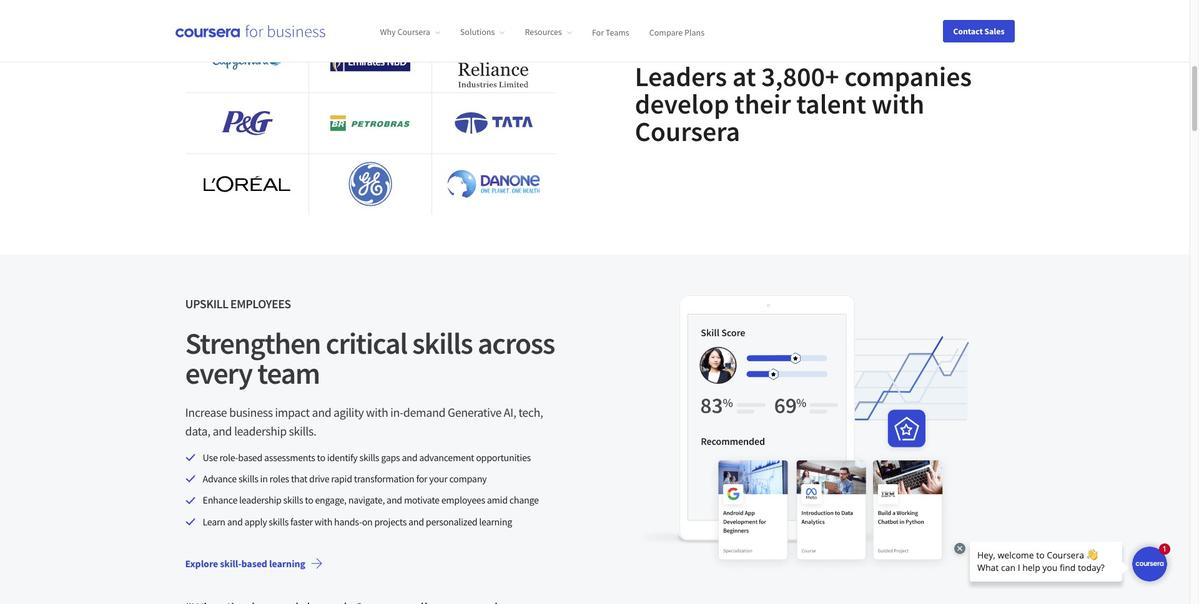 Task type: describe. For each thing, give the bounding box(es) containing it.
engage,
[[315, 494, 347, 507]]

generative
[[448, 405, 502, 420]]

emirates logo image
[[331, 52, 411, 72]]

personalized
[[426, 516, 478, 528]]

p&g logo image
[[222, 111, 273, 135]]

tata logo image
[[455, 113, 533, 134]]

in-
[[391, 405, 404, 420]]

and up skills.
[[312, 405, 331, 420]]

advance
[[203, 473, 237, 485]]

company
[[450, 473, 487, 485]]

apply
[[245, 516, 267, 528]]

hands-
[[334, 516, 362, 528]]

team
[[257, 355, 320, 392]]

ge logo image
[[345, 159, 396, 210]]

leadership inside the , tech, data, and leadership skills.
[[234, 423, 287, 439]]

plans
[[685, 26, 705, 38]]

resources
[[525, 26, 562, 38]]

contact
[[954, 25, 983, 37]]

leaders
[[635, 59, 727, 93]]

based for skill-
[[241, 558, 267, 571]]

rapid
[[331, 473, 352, 485]]

roles
[[270, 473, 289, 485]]

with for and
[[315, 516, 333, 528]]

teams
[[606, 26, 630, 38]]

solutions
[[460, 26, 495, 38]]

for
[[592, 26, 604, 38]]

for
[[416, 473, 428, 485]]

in
[[260, 473, 268, 485]]

0 horizontal spatial to
[[305, 494, 313, 507]]

your
[[429, 473, 448, 485]]

data,
[[185, 423, 210, 439]]

compare plans
[[650, 26, 705, 38]]

coursera inside the leaders at 3,800+ companies develop their talent with coursera
[[635, 114, 741, 148]]

strengthen
[[185, 325, 321, 362]]

critical
[[326, 325, 407, 362]]

explore skill-based learning link
[[175, 549, 333, 579]]

resources link
[[525, 26, 572, 38]]

upskill
[[185, 296, 228, 312]]

tech,
[[519, 405, 543, 420]]

every
[[185, 355, 252, 392]]

and inside the , tech, data, and leadership skills.
[[213, 423, 232, 439]]

explore
[[185, 558, 218, 571]]

enhance leadership skills to engage, navigate, and motivate employees amid change
[[203, 494, 539, 507]]

compare
[[650, 26, 683, 38]]

opportunities
[[476, 452, 531, 464]]

use
[[203, 452, 218, 464]]

sales
[[985, 25, 1005, 37]]

gaps
[[381, 452, 400, 464]]

learn
[[203, 516, 225, 528]]

for teams link
[[592, 26, 630, 38]]

advancement
[[419, 452, 474, 464]]

upskill employees
[[185, 296, 291, 312]]

why
[[380, 26, 396, 38]]

enhance
[[203, 494, 238, 507]]

across
[[478, 325, 555, 362]]

motivate
[[404, 494, 440, 507]]



Task type: locate. For each thing, give the bounding box(es) containing it.
advance skills in roles that drive rapid transformation for your company
[[203, 473, 487, 485]]

amid
[[487, 494, 508, 507]]

coursera for business image
[[175, 25, 325, 37]]

1 horizontal spatial coursera
[[635, 114, 741, 148]]

companies
[[845, 59, 972, 93]]

and down 'motivate'
[[409, 516, 424, 528]]

petrobras logo image
[[331, 115, 410, 131]]

0 vertical spatial with
[[872, 87, 925, 121]]

increase
[[185, 405, 227, 420]]

projects
[[375, 516, 407, 528]]

ai
[[504, 405, 514, 420]]

on
[[362, 516, 373, 528]]

develop
[[635, 87, 730, 121]]

learn and apply skills faster with hands-on projects and personalized learning
[[203, 516, 512, 528]]

3,800+
[[762, 59, 839, 93]]

leadership down in
[[239, 494, 282, 507]]

,
[[514, 405, 516, 420]]

with
[[872, 87, 925, 121], [366, 405, 388, 420], [315, 516, 333, 528]]

demand
[[404, 405, 446, 420]]

change
[[510, 494, 539, 507]]

leadership
[[234, 423, 287, 439], [239, 494, 282, 507]]

solutions link
[[460, 26, 505, 38]]

why coursera
[[380, 26, 430, 38]]

based down apply
[[241, 558, 267, 571]]

coursera right why
[[398, 26, 430, 38]]

based for role-
[[238, 452, 263, 464]]

that
[[291, 473, 308, 485]]

, tech, data, and leadership skills.
[[185, 405, 543, 439]]

1 vertical spatial leadership
[[239, 494, 282, 507]]

and
[[312, 405, 331, 420], [213, 423, 232, 439], [402, 452, 418, 464], [387, 494, 402, 507], [227, 516, 243, 528], [409, 516, 424, 528]]

skills inside the strengthen critical skills  across every team
[[412, 325, 473, 362]]

compare plans link
[[650, 26, 705, 38]]

skills
[[412, 325, 473, 362], [360, 452, 379, 464], [239, 473, 258, 485], [283, 494, 303, 507], [269, 516, 289, 528]]

navigate,
[[348, 494, 385, 507]]

capgemini logo image
[[213, 54, 282, 70]]

based
[[238, 452, 263, 464], [241, 558, 267, 571]]

0 vertical spatial to
[[317, 452, 325, 464]]

0 vertical spatial learning
[[479, 516, 512, 528]]

2 horizontal spatial with
[[872, 87, 925, 121]]

and left apply
[[227, 516, 243, 528]]

generative ai link
[[448, 405, 514, 420]]

0 horizontal spatial coursera
[[398, 26, 430, 38]]

business
[[229, 405, 273, 420]]

increase business impact and agility with in-demand generative ai
[[185, 405, 514, 420]]

and up 'projects'
[[387, 494, 402, 507]]

drive
[[309, 473, 330, 485]]

talent
[[797, 87, 867, 121]]

and right data,
[[213, 423, 232, 439]]

coursera down leaders
[[635, 114, 741, 148]]

for teams
[[592, 26, 630, 38]]

strengthen critical skills  across every team
[[185, 325, 555, 392]]

faster
[[291, 516, 313, 528]]

contact sales
[[954, 25, 1005, 37]]

0 horizontal spatial with
[[315, 516, 333, 528]]

1 vertical spatial coursera
[[635, 114, 741, 148]]

contact sales button
[[944, 20, 1015, 42]]

coursera
[[398, 26, 430, 38], [635, 114, 741, 148]]

reliance logo image
[[459, 37, 529, 87]]

use role-based assessments to identify skills gaps and advancement opportunities
[[203, 452, 531, 464]]

learning down "faster"
[[269, 558, 306, 571]]

leaders at 3,800+ companies develop their talent with coursera
[[635, 59, 972, 148]]

their
[[735, 87, 791, 121]]

1 vertical spatial based
[[241, 558, 267, 571]]

impact
[[275, 405, 310, 420]]

with inside the leaders at 3,800+ companies develop their talent with coursera
[[872, 87, 925, 121]]

1 horizontal spatial to
[[317, 452, 325, 464]]

1 horizontal spatial learning
[[479, 516, 512, 528]]

based up in
[[238, 452, 263, 464]]

leadership down the business
[[234, 423, 287, 439]]

0 horizontal spatial learning
[[269, 558, 306, 571]]

to left identify
[[317, 452, 325, 464]]

2 vertical spatial with
[[315, 516, 333, 528]]

learning
[[479, 516, 512, 528], [269, 558, 306, 571]]

employees
[[230, 296, 291, 312]]

identify
[[327, 452, 358, 464]]

learning down amid
[[479, 516, 512, 528]]

role-
[[220, 452, 238, 464]]

0 vertical spatial leadership
[[234, 423, 287, 439]]

at
[[733, 59, 756, 93]]

1 vertical spatial to
[[305, 494, 313, 507]]

transformation
[[354, 473, 415, 485]]

and right gaps
[[402, 452, 418, 464]]

to left engage,
[[305, 494, 313, 507]]

to
[[317, 452, 325, 464], [305, 494, 313, 507]]

with for ai
[[366, 405, 388, 420]]

employees
[[442, 494, 485, 507]]

explore skill-based learning
[[185, 558, 306, 571]]

1 horizontal spatial with
[[366, 405, 388, 420]]

l'oreal logo image
[[201, 174, 294, 195]]

1 vertical spatial learning
[[269, 558, 306, 571]]

illustration of the coursera skills-first platform image
[[635, 295, 1005, 574]]

skills.
[[289, 423, 316, 439]]

danone logo image
[[448, 170, 540, 199]]

0 vertical spatial coursera
[[398, 26, 430, 38]]

why coursera link
[[380, 26, 440, 38]]

0 vertical spatial based
[[238, 452, 263, 464]]

1 vertical spatial with
[[366, 405, 388, 420]]

assessments
[[264, 452, 315, 464]]

skill-
[[220, 558, 241, 571]]

agility
[[334, 405, 364, 420]]



Task type: vqa. For each thing, say whether or not it's contained in the screenshot.
1st i from the bottom of the OnboardingModal Dialog
no



